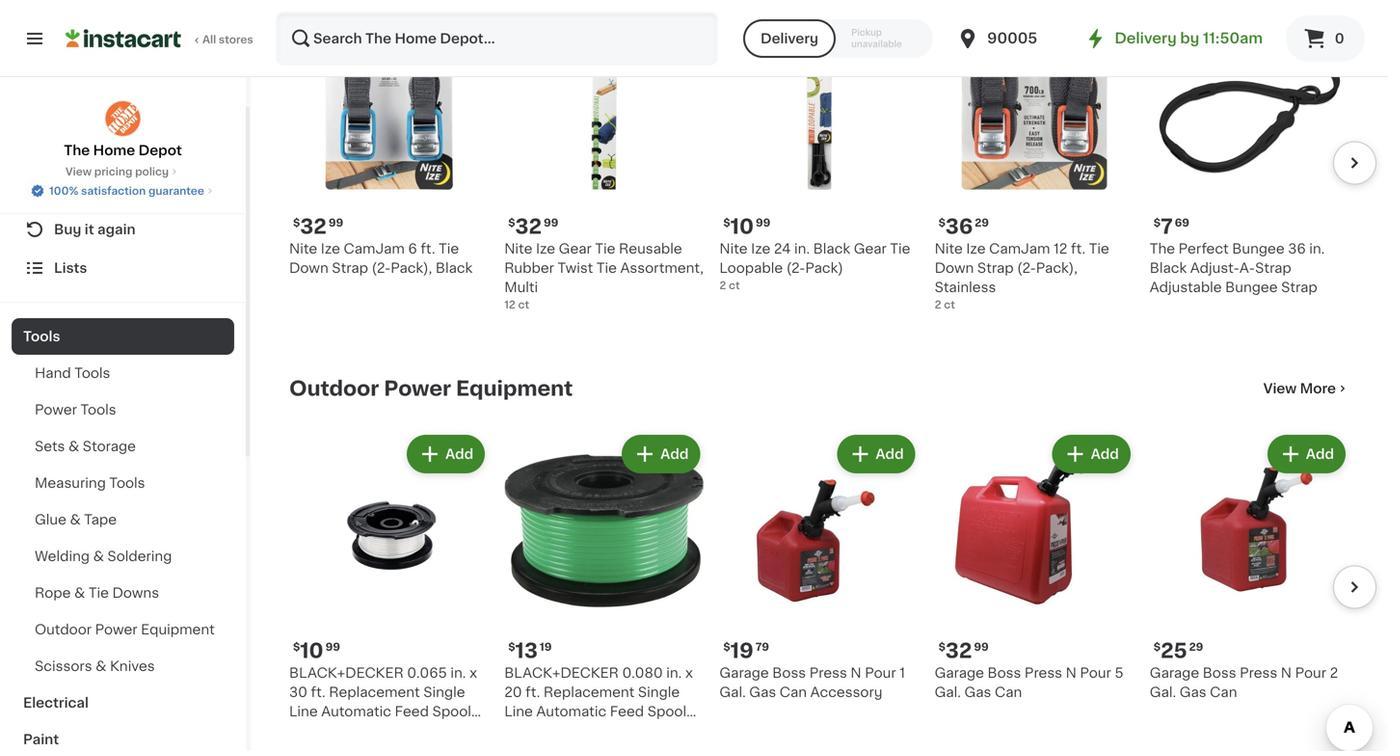 Task type: locate. For each thing, give the bounding box(es) containing it.
4 nite from the left
[[935, 242, 963, 256]]

2 x from the left
[[685, 666, 693, 680]]

view left more
[[1264, 382, 1297, 395]]

2 afs from the left
[[504, 724, 531, 738]]

satisfaction
[[81, 186, 146, 196]]

press inside garage boss press n pour 2 gal. gas can
[[1240, 666, 1278, 680]]

0 horizontal spatial feed
[[395, 705, 429, 718]]

2 replacement from the left
[[544, 686, 635, 699]]

shop link
[[12, 172, 234, 210]]

3 garage from the left
[[1150, 666, 1199, 680]]

99 for nite ize 24 in. black gear tie loopable (2-pack)
[[756, 218, 771, 228]]

measuring
[[35, 476, 106, 490]]

0 horizontal spatial grass
[[440, 724, 480, 738]]

$ 32 99 up "rubber"
[[508, 217, 559, 237]]

in.
[[794, 242, 810, 256], [1309, 242, 1325, 256], [451, 666, 466, 680], [666, 666, 682, 680]]

2 boss from the left
[[988, 666, 1021, 680]]

feed down the 0.080
[[610, 705, 644, 718]]

tie
[[439, 242, 459, 256], [890, 242, 911, 256], [595, 242, 616, 256], [1089, 242, 1110, 256], [597, 261, 617, 275], [89, 586, 109, 600]]

view for view pricing policy
[[65, 166, 92, 177]]

nite for 32
[[504, 242, 533, 256]]

11:50am
[[1203, 31, 1263, 45]]

add button for garage boss press n pour 2 gal. gas can
[[1269, 437, 1344, 471]]

1 horizontal spatial $ 32 99
[[508, 217, 559, 237]]

2 (2- from the left
[[786, 261, 805, 275]]

1 camjam from the left
[[344, 242, 405, 256]]

$ up loopable
[[723, 218, 731, 228]]

product group containing 7
[[1150, 7, 1350, 297]]

1 nite from the left
[[289, 242, 317, 256]]

n inside garage boss press n pour 5 gal. gas can
[[1066, 666, 1077, 680]]

can
[[780, 686, 807, 699], [995, 686, 1022, 699], [1210, 686, 1237, 699]]

ize down $ 36 29
[[966, 242, 986, 256]]

1 vertical spatial outdoor power equipment link
[[12, 611, 234, 648]]

29 inside $ 25 29
[[1189, 642, 1203, 652]]

0 horizontal spatial electric
[[342, 724, 393, 738]]

& right sets
[[68, 440, 79, 453]]

1 spool from the left
[[432, 705, 471, 718]]

automatic for 13
[[536, 705, 607, 718]]

n
[[851, 666, 862, 680], [1066, 666, 1077, 680], [1281, 666, 1292, 680]]

string
[[397, 724, 437, 738], [504, 744, 545, 751]]

can for 19
[[780, 686, 807, 699]]

spool for 10
[[432, 705, 471, 718]]

1 gas from the left
[[749, 686, 776, 699]]

None search field
[[276, 12, 718, 66]]

nite inside nite ize gear tie reusable rubber twist tie assortment, multi 12 ct
[[504, 242, 533, 256]]

x inside black+decker 0.065 in. x 30 ft. replacement single line automatic feed spool afs for electric string grass trimmer/lawn edger/mower
[[469, 666, 477, 680]]

19 left 79
[[731, 641, 754, 661]]

1 horizontal spatial 19
[[731, 641, 754, 661]]

view more link
[[1264, 379, 1350, 398]]

1 vertical spatial item carousel region
[[289, 423, 1377, 751]]

2 black+decker from the left
[[504, 666, 619, 680]]

1 afs from the left
[[289, 724, 316, 738]]

gas for 19
[[749, 686, 776, 699]]

0 horizontal spatial n
[[851, 666, 862, 680]]

gear
[[854, 242, 887, 256], [559, 242, 592, 256]]

0 horizontal spatial black
[[436, 261, 473, 275]]

2 garage from the left
[[935, 666, 984, 680]]

1 gal. from the left
[[720, 686, 746, 699]]

single inside black+decker 0.065 in. x 30 ft. replacement single line automatic feed spool afs for electric string grass trimmer/lawn edger/mower
[[423, 686, 465, 699]]

storage
[[83, 440, 136, 453]]

garage inside garage boss press n pour 2 gal. gas can
[[1150, 666, 1199, 680]]

feed for 10
[[395, 705, 429, 718]]

$ up garage boss press n pour 5 gal. gas can
[[939, 642, 946, 652]]

$ for nite ize camjam 12 ft. tie down strap (2-pack), stainless
[[939, 218, 946, 228]]

1 horizontal spatial x
[[685, 666, 693, 680]]

32 up "rubber"
[[515, 217, 542, 237]]

garage boss press n pour 2 gal. gas can
[[1150, 666, 1338, 699]]

spool down the 0.080
[[648, 705, 687, 718]]

press inside garage boss press n pour 1 gal. gas can accessory
[[810, 666, 847, 680]]

1 vertical spatial view
[[1264, 382, 1297, 395]]

garage for 32
[[935, 666, 984, 680]]

camjam left 6 at the left
[[344, 242, 405, 256]]

ize left 6 at the left
[[321, 242, 340, 256]]

afs inside black+decker 0.065 in. x 30 ft. replacement single line automatic feed spool afs for electric string grass trimmer/lawn edger/mower
[[289, 724, 316, 738]]

spool inside black+decker 0.080 in. x 20 ft. replacement single line automatic feed spool afs for gh3000 electric string grass trimmer/
[[648, 705, 687, 718]]

2 item carousel region from the top
[[289, 423, 1377, 751]]

garage inside garage boss press n pour 5 gal. gas can
[[935, 666, 984, 680]]

7
[[1161, 217, 1173, 237]]

replacement down 0.065
[[329, 686, 420, 699]]

delivery for delivery
[[761, 32, 819, 45]]

gal. inside garage boss press n pour 2 gal. gas can
[[1150, 686, 1176, 699]]

pack), for 6
[[391, 261, 432, 275]]

2 horizontal spatial black
[[1150, 261, 1187, 275]]

tools right hand
[[75, 366, 110, 380]]

afs down 20
[[504, 724, 531, 738]]

grass inside black+decker 0.080 in. x 20 ft. replacement single line automatic feed spool afs for gh3000 electric string grass trimmer/
[[548, 744, 588, 751]]

for left 'gh3000'
[[535, 724, 553, 738]]

2 gal. from the left
[[935, 686, 961, 699]]

scissors & knives
[[35, 659, 155, 673]]

0 vertical spatial 29
[[975, 218, 989, 228]]

glue & tape link
[[12, 501, 234, 538]]

the left home
[[64, 144, 90, 157]]

2 gear from the left
[[559, 242, 592, 256]]

nite
[[289, 242, 317, 256], [720, 242, 748, 256], [504, 242, 533, 256], [935, 242, 963, 256]]

$ 10 99 for nite ize 24 in. black gear tie loopable (2-pack)
[[723, 217, 771, 237]]

garage right 1
[[935, 666, 984, 680]]

ft. inside black+decker 0.065 in. x 30 ft. replacement single line automatic feed spool afs for electric string grass trimmer/lawn edger/mower
[[311, 686, 326, 699]]

1 line from the left
[[289, 705, 318, 718]]

$ 10 99 for black+decker 0.065 in. x 30 ft. replacement single line automatic feed spool afs for electric string grass trimmer/lawn edger/mower
[[293, 641, 340, 661]]

2 electric from the left
[[620, 724, 671, 738]]

ize inside nite ize camjam 6 ft. tie down strap (2-pack), black
[[321, 242, 340, 256]]

view up the shop
[[65, 166, 92, 177]]

feed for 13
[[610, 705, 644, 718]]

1 horizontal spatial ct
[[729, 280, 740, 291]]

tie inside nite ize 24 in. black gear tie loopable (2-pack) 2 ct
[[890, 242, 911, 256]]

1 can from the left
[[780, 686, 807, 699]]

tools up hand
[[23, 330, 60, 343]]

2 horizontal spatial pour
[[1295, 666, 1327, 680]]

add button
[[409, 13, 483, 47], [839, 13, 914, 47], [1054, 13, 1129, 47], [1269, 13, 1344, 47], [409, 437, 483, 471], [624, 437, 698, 471], [839, 437, 914, 471], [1054, 437, 1129, 471], [1269, 437, 1344, 471]]

automatic inside black+decker 0.080 in. x 20 ft. replacement single line automatic feed spool afs for gh3000 electric string grass trimmer/
[[536, 705, 607, 718]]

ct down multi
[[518, 300, 529, 310]]

down inside nite ize camjam 6 ft. tie down strap (2-pack), black
[[289, 261, 329, 275]]

$ inside $ 36 29
[[939, 218, 946, 228]]

more
[[1300, 382, 1336, 395]]

x for 10
[[469, 666, 477, 680]]

3 pour from the left
[[1295, 666, 1327, 680]]

2 horizontal spatial can
[[1210, 686, 1237, 699]]

90005 button
[[957, 12, 1072, 66]]

1 horizontal spatial the
[[1150, 242, 1175, 256]]

string down 20
[[504, 744, 545, 751]]

add for black+decker 0.080 in. x 20 ft. replacement single line automatic feed spool afs for gh3000 electric string grass trimmer/
[[661, 447, 689, 461]]

0 horizontal spatial black+decker
[[289, 666, 404, 680]]

electric down the 0.080
[[620, 724, 671, 738]]

black left "rubber"
[[436, 261, 473, 275]]

string up edger/mower
[[397, 724, 437, 738]]

$ up garage boss press n pour 2 gal. gas can
[[1154, 642, 1161, 652]]

1 horizontal spatial for
[[535, 724, 553, 738]]

black+decker up 30
[[289, 666, 404, 680]]

1 black+decker from the left
[[289, 666, 404, 680]]

add button for the perfect bungee 36 in. black adjust-a-strap adjustable bungee strap
[[1269, 13, 1344, 47]]

1 horizontal spatial gal.
[[935, 686, 961, 699]]

1 horizontal spatial delivery
[[1115, 31, 1177, 45]]

can inside garage boss press n pour 1 gal. gas can accessory
[[780, 686, 807, 699]]

pour inside garage boss press n pour 5 gal. gas can
[[1080, 666, 1111, 680]]

3 gas from the left
[[1180, 686, 1207, 699]]

1 horizontal spatial camjam
[[989, 242, 1050, 256]]

electric inside black+decker 0.080 in. x 20 ft. replacement single line automatic feed spool afs for gh3000 electric string grass trimmer/
[[620, 724, 671, 738]]

0 horizontal spatial power
[[35, 403, 77, 416]]

$ 10 99 up 30
[[293, 641, 340, 661]]

down inside the nite ize camjam 12 ft. tie down strap (2-pack), stainless 2 ct
[[935, 261, 974, 275]]

& inside "link"
[[74, 586, 85, 600]]

1 vertical spatial 36
[[1288, 242, 1306, 256]]

2 feed from the left
[[610, 705, 644, 718]]

garage
[[720, 666, 769, 680], [935, 666, 984, 680], [1150, 666, 1199, 680]]

1 horizontal spatial (2-
[[786, 261, 805, 275]]

ct inside nite ize 24 in. black gear tie loopable (2-pack) 2 ct
[[729, 280, 740, 291]]

the perfect bungee 36 in. black adjust-a-strap adjustable bungee strap
[[1150, 242, 1325, 294]]

welding
[[35, 550, 90, 563]]

0 horizontal spatial ct
[[518, 300, 529, 310]]

1 horizontal spatial $ 10 99
[[723, 217, 771, 237]]

in. inside nite ize 24 in. black gear tie loopable (2-pack) 2 ct
[[794, 242, 810, 256]]

2 horizontal spatial gas
[[1180, 686, 1207, 699]]

1 ize from the left
[[321, 242, 340, 256]]

twist
[[558, 261, 593, 275]]

(2- inside nite ize camjam 6 ft. tie down strap (2-pack), black
[[372, 261, 391, 275]]

2 horizontal spatial $ 32 99
[[939, 641, 989, 661]]

the down 7 at the right top of the page
[[1150, 242, 1175, 256]]

instacart logo image
[[66, 27, 181, 50]]

29 right 25
[[1189, 642, 1203, 652]]

view pricing policy
[[65, 166, 169, 177]]

boss inside garage boss press n pour 1 gal. gas can accessory
[[773, 666, 806, 680]]

camjam inside nite ize camjam 6 ft. tie down strap (2-pack), black
[[344, 242, 405, 256]]

add
[[445, 23, 474, 37], [876, 23, 904, 37], [1091, 23, 1119, 37], [1306, 23, 1334, 37], [445, 447, 474, 461], [661, 447, 689, 461], [876, 447, 904, 461], [1091, 447, 1119, 461], [1306, 447, 1334, 461]]

19
[[731, 641, 754, 661], [540, 642, 552, 652]]

2 nite from the left
[[720, 242, 748, 256]]

pour
[[865, 666, 896, 680], [1080, 666, 1111, 680], [1295, 666, 1327, 680]]

can inside garage boss press n pour 2 gal. gas can
[[1210, 686, 1237, 699]]

$ 32 99 up garage boss press n pour 5 gal. gas can
[[939, 641, 989, 661]]

tools link
[[12, 318, 234, 355]]

3 n from the left
[[1281, 666, 1292, 680]]

sets
[[35, 440, 65, 453]]

1 vertical spatial 2
[[935, 300, 941, 310]]

99 up garage boss press n pour 5 gal. gas can
[[974, 642, 989, 652]]

1 vertical spatial the
[[1150, 242, 1175, 256]]

3 gal. from the left
[[1150, 686, 1176, 699]]

$ up nite ize camjam 6 ft. tie down strap (2-pack), black
[[293, 218, 300, 228]]

1 replacement from the left
[[329, 686, 420, 699]]

ct inside the nite ize camjam 12 ft. tie down strap (2-pack), stainless 2 ct
[[944, 300, 955, 310]]

0 horizontal spatial gas
[[749, 686, 776, 699]]

1 down from the left
[[289, 261, 329, 275]]

automatic up 'gh3000'
[[536, 705, 607, 718]]

automatic up trimmer/lawn
[[321, 705, 391, 718]]

line down 30
[[289, 705, 318, 718]]

1 horizontal spatial power
[[95, 623, 137, 636]]

feed inside black+decker 0.080 in. x 20 ft. replacement single line automatic feed spool afs for gh3000 electric string grass trimmer/
[[610, 705, 644, 718]]

1 vertical spatial outdoor power equipment
[[35, 623, 215, 636]]

can inside garage boss press n pour 5 gal. gas can
[[995, 686, 1022, 699]]

0 vertical spatial outdoor power equipment link
[[289, 377, 573, 400]]

3 press from the left
[[1240, 666, 1278, 680]]

1 horizontal spatial feed
[[610, 705, 644, 718]]

$ inside $ 13 19
[[508, 642, 515, 652]]

adjustable
[[1150, 281, 1222, 294]]

$ left 69
[[1154, 218, 1161, 228]]

black+decker down $ 13 19
[[504, 666, 619, 680]]

single
[[423, 686, 465, 699], [638, 686, 680, 699]]

1 item carousel region from the top
[[289, 0, 1377, 346]]

$ 7 69
[[1154, 217, 1190, 237]]

boss inside garage boss press n pour 5 gal. gas can
[[988, 666, 1021, 680]]

bungee up 'a-'
[[1232, 242, 1285, 256]]

1 horizontal spatial 32
[[515, 217, 542, 237]]

n for 25
[[1281, 666, 1292, 680]]

single inside black+decker 0.080 in. x 20 ft. replacement single line automatic feed spool afs for gh3000 electric string grass trimmer/
[[638, 686, 680, 699]]

2 line from the left
[[504, 705, 533, 718]]

glue
[[35, 513, 66, 526]]

line inside black+decker 0.080 in. x 20 ft. replacement single line automatic feed spool afs for gh3000 electric string grass trimmer/
[[504, 705, 533, 718]]

garage down $ 19 79
[[720, 666, 769, 680]]

0 horizontal spatial x
[[469, 666, 477, 680]]

0 vertical spatial item carousel region
[[289, 0, 1377, 346]]

2 automatic from the left
[[536, 705, 607, 718]]

line down 20
[[504, 705, 533, 718]]

camjam inside the nite ize camjam 12 ft. tie down strap (2-pack), stainless 2 ct
[[989, 242, 1050, 256]]

1 horizontal spatial electric
[[620, 724, 671, 738]]

$ 36 29
[[939, 217, 989, 237]]

(2- inside nite ize 24 in. black gear tie loopable (2-pack) 2 ct
[[786, 261, 805, 275]]

1 horizontal spatial 12
[[1054, 242, 1068, 256]]

& left knives
[[96, 659, 106, 673]]

0 horizontal spatial for
[[319, 724, 338, 738]]

2 camjam from the left
[[989, 242, 1050, 256]]

3 (2- from the left
[[1017, 261, 1036, 275]]

3 ize from the left
[[536, 242, 555, 256]]

24
[[774, 242, 791, 256]]

boss for 32
[[988, 666, 1021, 680]]

1 horizontal spatial boss
[[988, 666, 1021, 680]]

0 horizontal spatial $ 10 99
[[293, 641, 340, 661]]

1 horizontal spatial gear
[[854, 242, 887, 256]]

garage inside garage boss press n pour 1 gal. gas can accessory
[[720, 666, 769, 680]]

32
[[300, 217, 327, 237], [515, 217, 542, 237], [946, 641, 972, 661]]

0 vertical spatial 36
[[946, 217, 973, 237]]

1 boss from the left
[[773, 666, 806, 680]]

$ up "stainless"
[[939, 218, 946, 228]]

pack),
[[391, 261, 432, 275], [1036, 261, 1078, 275]]

& for rope
[[74, 586, 85, 600]]

99
[[329, 218, 343, 228], [756, 218, 771, 228], [544, 218, 559, 228], [325, 642, 340, 652], [974, 642, 989, 652]]

2 vertical spatial power
[[95, 623, 137, 636]]

add for nite ize 24 in. black gear tie loopable (2-pack)
[[876, 23, 904, 37]]

$ inside $ 7 69
[[1154, 218, 1161, 228]]

0 horizontal spatial 32
[[300, 217, 327, 237]]

0 horizontal spatial line
[[289, 705, 318, 718]]

3 nite from the left
[[504, 242, 533, 256]]

2 inside the nite ize camjam 12 ft. tie down strap (2-pack), stainless 2 ct
[[935, 300, 941, 310]]

press
[[810, 666, 847, 680], [1025, 666, 1062, 680], [1240, 666, 1278, 680]]

10
[[731, 217, 754, 237], [300, 641, 324, 661]]

0 vertical spatial grass
[[440, 724, 480, 738]]

1 garage from the left
[[720, 666, 769, 680]]

99 up "rubber"
[[544, 218, 559, 228]]

view
[[65, 166, 92, 177], [1264, 382, 1297, 395]]

the home depot link
[[64, 100, 182, 160]]

the home depot
[[64, 144, 182, 157]]

32 up garage boss press n pour 5 gal. gas can
[[946, 641, 972, 661]]

press for 32
[[1025, 666, 1062, 680]]

6
[[408, 242, 417, 256]]

$ up "rubber"
[[508, 218, 515, 228]]

single down 0.065
[[423, 686, 465, 699]]

x for 13
[[685, 666, 693, 680]]

tape
[[84, 513, 117, 526]]

ize up "rubber"
[[536, 242, 555, 256]]

item carousel region
[[289, 0, 1377, 346], [289, 423, 1377, 751]]

0 horizontal spatial the
[[64, 144, 90, 157]]

replacement inside black+decker 0.080 in. x 20 ft. replacement single line automatic feed spool afs for gh3000 electric string grass trimmer/
[[544, 686, 635, 699]]

nite inside the nite ize camjam 12 ft. tie down strap (2-pack), stainless 2 ct
[[935, 242, 963, 256]]

2 inside garage boss press n pour 2 gal. gas can
[[1330, 666, 1338, 680]]

down for nite ize camjam 12 ft. tie down strap (2-pack), stainless 2 ct
[[935, 261, 974, 275]]

36 up "stainless"
[[946, 217, 973, 237]]

for inside black+decker 0.065 in. x 30 ft. replacement single line automatic feed spool afs for electric string grass trimmer/lawn edger/mower
[[319, 724, 338, 738]]

pour inside garage boss press n pour 1 gal. gas can accessory
[[865, 666, 896, 680]]

0 horizontal spatial spool
[[432, 705, 471, 718]]

ft.
[[421, 242, 435, 256], [1071, 242, 1086, 256], [311, 686, 326, 699], [526, 686, 540, 699]]

& for glue
[[70, 513, 81, 526]]

0 horizontal spatial view
[[65, 166, 92, 177]]

$ 32 99 for nite ize camjam 6 ft. tie down strap (2-pack), black
[[293, 217, 343, 237]]

boss inside garage boss press n pour 2 gal. gas can
[[1203, 666, 1237, 680]]

ct down "stainless"
[[944, 300, 955, 310]]

29 inside $ 36 29
[[975, 218, 989, 228]]

afs
[[289, 724, 316, 738], [504, 724, 531, 738]]

2 spool from the left
[[648, 705, 687, 718]]

$ 32 99 up nite ize camjam 6 ft. tie down strap (2-pack), black
[[293, 217, 343, 237]]

3 boss from the left
[[1203, 666, 1237, 680]]

1 pour from the left
[[865, 666, 896, 680]]

camjam
[[344, 242, 405, 256], [989, 242, 1050, 256]]

0 horizontal spatial pack),
[[391, 261, 432, 275]]

gal. inside garage boss press n pour 5 gal. gas can
[[935, 686, 961, 699]]

0 horizontal spatial down
[[289, 261, 329, 275]]

1 horizontal spatial outdoor
[[289, 378, 379, 399]]

0 horizontal spatial automatic
[[321, 705, 391, 718]]

0 horizontal spatial gear
[[559, 242, 592, 256]]

& right the welding
[[93, 550, 104, 563]]

& right "glue"
[[70, 513, 81, 526]]

black inside nite ize 24 in. black gear tie loopable (2-pack) 2 ct
[[813, 242, 850, 256]]

black+decker inside black+decker 0.065 in. x 30 ft. replacement single line automatic feed spool afs for electric string grass trimmer/lawn edger/mower
[[289, 666, 404, 680]]

pack), inside the nite ize camjam 12 ft. tie down strap (2-pack), stainless 2 ct
[[1036, 261, 1078, 275]]

& right rope
[[74, 586, 85, 600]]

the inside 'link'
[[64, 144, 90, 157]]

gal. for 32
[[935, 686, 961, 699]]

ct inside nite ize gear tie reusable rubber twist tie assortment, multi 12 ct
[[518, 300, 529, 310]]

$ up 20
[[508, 642, 515, 652]]

for inside black+decker 0.080 in. x 20 ft. replacement single line automatic feed spool afs for gh3000 electric string grass trimmer/
[[535, 724, 553, 738]]

10 up 30
[[300, 641, 324, 661]]

replacement for 13
[[544, 686, 635, 699]]

ize up loopable
[[751, 242, 771, 256]]

0 vertical spatial string
[[397, 724, 437, 738]]

afs for 10
[[289, 724, 316, 738]]

0 horizontal spatial outdoor power equipment
[[35, 623, 215, 636]]

2 single from the left
[[638, 686, 680, 699]]

automatic inside black+decker 0.065 in. x 30 ft. replacement single line automatic feed spool afs for electric string grass trimmer/lawn edger/mower
[[321, 705, 391, 718]]

2 horizontal spatial ct
[[944, 300, 955, 310]]

0 horizontal spatial $ 32 99
[[293, 217, 343, 237]]

press for 19
[[810, 666, 847, 680]]

$ for black+decker 0.065 in. x 30 ft. replacement single line automatic feed spool afs for electric string grass trimmer/lawn edger/mower
[[293, 642, 300, 652]]

1 horizontal spatial 10
[[731, 217, 754, 237]]

2 pour from the left
[[1080, 666, 1111, 680]]

0 vertical spatial the
[[64, 144, 90, 157]]

ize for 36
[[966, 242, 986, 256]]

electric
[[342, 724, 393, 738], [620, 724, 671, 738]]

0 button
[[1286, 15, 1365, 62]]

x right the 0.080
[[685, 666, 693, 680]]

0 horizontal spatial replacement
[[329, 686, 420, 699]]

0 horizontal spatial 10
[[300, 641, 324, 661]]

1 for from the left
[[319, 724, 338, 738]]

12
[[1054, 242, 1068, 256], [504, 300, 516, 310]]

automatic for 10
[[321, 705, 391, 718]]

x inside black+decker 0.080 in. x 20 ft. replacement single line automatic feed spool afs for gh3000 electric string grass trimmer/
[[685, 666, 693, 680]]

2 gas from the left
[[965, 686, 991, 699]]

ize inside the nite ize camjam 12 ft. tie down strap (2-pack), stainless 2 ct
[[966, 242, 986, 256]]

2 down from the left
[[935, 261, 974, 275]]

tools
[[23, 330, 60, 343], [75, 366, 110, 380], [81, 403, 116, 416], [109, 476, 145, 490]]

1 horizontal spatial line
[[504, 705, 533, 718]]

grass up edger/mower
[[440, 724, 480, 738]]

$ for garage boss press n pour 2 gal. gas can
[[1154, 642, 1161, 652]]

$ 10 99 up loopable
[[723, 217, 771, 237]]

item carousel region containing 10
[[289, 423, 1377, 751]]

1 vertical spatial 12
[[504, 300, 516, 310]]

garage down 25
[[1150, 666, 1199, 680]]

tools up storage
[[81, 403, 116, 416]]

grass
[[440, 724, 480, 738], [548, 744, 588, 751]]

10 up loopable
[[731, 217, 754, 237]]

1 horizontal spatial can
[[995, 686, 1022, 699]]

1 horizontal spatial 2
[[935, 300, 941, 310]]

1 horizontal spatial press
[[1025, 666, 1062, 680]]

line inside black+decker 0.065 in. x 30 ft. replacement single line automatic feed spool afs for electric string grass trimmer/lawn edger/mower
[[289, 705, 318, 718]]

2 ize from the left
[[751, 242, 771, 256]]

2 horizontal spatial 32
[[946, 641, 972, 661]]

0 horizontal spatial garage
[[720, 666, 769, 680]]

gas inside garage boss press n pour 1 gal. gas can accessory
[[749, 686, 776, 699]]

gear inside nite ize 24 in. black gear tie loopable (2-pack) 2 ct
[[854, 242, 887, 256]]

gear right 24
[[854, 242, 887, 256]]

29 up "stainless"
[[975, 218, 989, 228]]

0 horizontal spatial string
[[397, 724, 437, 738]]

32 up nite ize camjam 6 ft. tie down strap (2-pack), black
[[300, 217, 327, 237]]

2 pack), from the left
[[1036, 261, 1078, 275]]

1 vertical spatial equipment
[[141, 623, 215, 636]]

ct down loopable
[[729, 280, 740, 291]]

(2-
[[372, 261, 391, 275], [786, 261, 805, 275], [1017, 261, 1036, 275]]

1 pack), from the left
[[391, 261, 432, 275]]

2 n from the left
[[1066, 666, 1077, 680]]

afs up trimmer/lawn
[[289, 724, 316, 738]]

1 horizontal spatial pour
[[1080, 666, 1111, 680]]

n inside garage boss press n pour 2 gal. gas can
[[1281, 666, 1292, 680]]

2 horizontal spatial press
[[1240, 666, 1278, 680]]

$ for nite ize gear tie reusable rubber twist tie assortment, multi
[[508, 218, 515, 228]]

1 horizontal spatial replacement
[[544, 686, 635, 699]]

pack), inside nite ize camjam 6 ft. tie down strap (2-pack), black
[[391, 261, 432, 275]]

$ left 79
[[723, 642, 731, 652]]

down for nite ize camjam 6 ft. tie down strap (2-pack), black
[[289, 261, 329, 275]]

bungee down 'a-'
[[1226, 281, 1278, 294]]

1 horizontal spatial black
[[813, 242, 850, 256]]

the
[[64, 144, 90, 157], [1150, 242, 1175, 256]]

nite inside nite ize 24 in. black gear tie loopable (2-pack) 2 ct
[[720, 242, 748, 256]]

19 right 13
[[540, 642, 552, 652]]

single down the 0.080
[[638, 686, 680, 699]]

pour for 25
[[1295, 666, 1327, 680]]

outdoor
[[289, 378, 379, 399], [35, 623, 92, 636]]

0 horizontal spatial 19
[[540, 642, 552, 652]]

4 ize from the left
[[966, 242, 986, 256]]

2 horizontal spatial power
[[384, 378, 451, 399]]

view for view more
[[1264, 382, 1297, 395]]

99 up nite ize camjam 6 ft. tie down strap (2-pack), black
[[329, 218, 343, 228]]

1 vertical spatial power
[[35, 403, 77, 416]]

1 vertical spatial string
[[504, 744, 545, 751]]

tie inside the nite ize camjam 12 ft. tie down strap (2-pack), stainless 2 ct
[[1089, 242, 1110, 256]]

1 electric from the left
[[342, 724, 393, 738]]

2 can from the left
[[995, 686, 1022, 699]]

$ for nite ize camjam 6 ft. tie down strap (2-pack), black
[[293, 218, 300, 228]]

0 vertical spatial 10
[[731, 217, 754, 237]]

2 press from the left
[[1025, 666, 1062, 680]]

$ inside $ 19 79
[[723, 642, 731, 652]]

replacement up 'gh3000'
[[544, 686, 635, 699]]

2 for from the left
[[535, 724, 553, 738]]

$ up 30
[[293, 642, 300, 652]]

boss
[[773, 666, 806, 680], [988, 666, 1021, 680], [1203, 666, 1237, 680]]

3 can from the left
[[1210, 686, 1237, 699]]

black up the pack) on the top right of the page
[[813, 242, 850, 256]]

for up trimmer/lawn
[[319, 724, 338, 738]]

spool up edger/mower
[[432, 705, 471, 718]]

1 feed from the left
[[395, 705, 429, 718]]

gal. for 25
[[1150, 686, 1176, 699]]

power
[[384, 378, 451, 399], [35, 403, 77, 416], [95, 623, 137, 636]]

line
[[289, 705, 318, 718], [504, 705, 533, 718]]

99 for nite ize camjam 6 ft. tie down strap (2-pack), black
[[329, 218, 343, 228]]

2 horizontal spatial n
[[1281, 666, 1292, 680]]

black+decker inside black+decker 0.080 in. x 20 ft. replacement single line automatic feed spool afs for gh3000 electric string grass trimmer/
[[504, 666, 619, 680]]

2 horizontal spatial gal.
[[1150, 686, 1176, 699]]

10 for black+decker 0.065 in. x 30 ft. replacement single line automatic feed spool afs for electric string grass trimmer/lawn edger/mower
[[300, 641, 324, 661]]

gal. inside garage boss press n pour 1 gal. gas can accessory
[[720, 686, 746, 699]]

add button for garage boss press n pour 1 gal. gas can accessory
[[839, 437, 914, 471]]

delivery
[[1115, 31, 1177, 45], [761, 32, 819, 45]]

1 press from the left
[[810, 666, 847, 680]]

gear up twist
[[559, 242, 592, 256]]

0 vertical spatial $ 10 99
[[723, 217, 771, 237]]

replacement inside black+decker 0.065 in. x 30 ft. replacement single line automatic feed spool afs for electric string grass trimmer/lawn edger/mower
[[329, 686, 420, 699]]

feed down 0.065
[[395, 705, 429, 718]]

power tools
[[35, 403, 116, 416]]

1 vertical spatial $ 10 99
[[293, 641, 340, 661]]

camjam up "stainless"
[[989, 242, 1050, 256]]

ct
[[729, 280, 740, 291], [518, 300, 529, 310], [944, 300, 955, 310]]

1 (2- from the left
[[372, 261, 391, 275]]

1 horizontal spatial black+decker
[[504, 666, 619, 680]]

1 single from the left
[[423, 686, 465, 699]]

gas inside garage boss press n pour 5 gal. gas can
[[965, 686, 991, 699]]

1 automatic from the left
[[321, 705, 391, 718]]

n inside garage boss press n pour 1 gal. gas can accessory
[[851, 666, 862, 680]]

tie inside nite ize camjam 6 ft. tie down strap (2-pack), black
[[439, 242, 459, 256]]

all
[[202, 34, 216, 45]]

1 vertical spatial 29
[[1189, 642, 1203, 652]]

electric up trimmer/lawn
[[342, 724, 393, 738]]

spool
[[432, 705, 471, 718], [648, 705, 687, 718]]

add for nite ize camjam 6 ft. tie down strap (2-pack), black
[[445, 23, 474, 37]]

pour inside garage boss press n pour 2 gal. gas can
[[1295, 666, 1327, 680]]

0 vertical spatial equipment
[[456, 378, 573, 399]]

29
[[975, 218, 989, 228], [1189, 642, 1203, 652]]

assortment,
[[620, 261, 704, 275]]

1 horizontal spatial afs
[[504, 724, 531, 738]]

1 gear from the left
[[854, 242, 887, 256]]

black up adjustable
[[1150, 261, 1187, 275]]

29 for 25
[[1189, 642, 1203, 652]]

grass down 'gh3000'
[[548, 744, 588, 751]]

press inside garage boss press n pour 5 gal. gas can
[[1025, 666, 1062, 680]]

99 up loopable
[[756, 218, 771, 228]]

ize inside nite ize gear tie reusable rubber twist tie assortment, multi 12 ct
[[536, 242, 555, 256]]

36 right perfect
[[1288, 242, 1306, 256]]

0 horizontal spatial boss
[[773, 666, 806, 680]]

nite for 10
[[720, 242, 748, 256]]

delivery for delivery by 11:50am
[[1115, 31, 1177, 45]]

$ inside $ 25 29
[[1154, 642, 1161, 652]]

product group
[[289, 7, 489, 278], [504, 7, 704, 313], [720, 7, 919, 293], [935, 7, 1135, 313], [1150, 7, 1350, 297], [289, 431, 489, 751], [504, 431, 704, 751], [720, 431, 919, 702], [935, 431, 1135, 702], [1150, 431, 1350, 702]]

1 x from the left
[[469, 666, 477, 680]]

1 horizontal spatial gas
[[965, 686, 991, 699]]

tools up glue & tape link
[[109, 476, 145, 490]]

x right 0.065
[[469, 666, 477, 680]]

ize inside nite ize 24 in. black gear tie loopable (2-pack) 2 ct
[[751, 242, 771, 256]]

for for 10
[[319, 724, 338, 738]]

99 up black+decker 0.065 in. x 30 ft. replacement single line automatic feed spool afs for electric string grass trimmer/lawn edger/mower
[[325, 642, 340, 652]]

0 vertical spatial 2
[[720, 280, 726, 291]]

1 n from the left
[[851, 666, 862, 680]]

29 for 36
[[975, 218, 989, 228]]

ft. inside nite ize camjam 6 ft. tie down strap (2-pack), black
[[421, 242, 435, 256]]

adjust-
[[1190, 261, 1240, 275]]

0 horizontal spatial camjam
[[344, 242, 405, 256]]



Task type: describe. For each thing, give the bounding box(es) containing it.
100% satisfaction guarantee
[[49, 186, 204, 196]]

pricing
[[94, 166, 132, 177]]

5
[[1115, 666, 1124, 680]]

electrical link
[[12, 685, 234, 721]]

scissors & knives link
[[12, 648, 234, 685]]

product group containing 25
[[1150, 431, 1350, 702]]

1
[[900, 666, 905, 680]]

garage for 25
[[1150, 666, 1199, 680]]

guarantee
[[148, 186, 204, 196]]

multi
[[504, 281, 538, 294]]

grass inside black+decker 0.065 in. x 30 ft. replacement single line automatic feed spool afs for electric string grass trimmer/lawn edger/mower
[[440, 724, 480, 738]]

1 horizontal spatial outdoor power equipment
[[289, 378, 573, 399]]

garage boss press n pour 5 gal. gas can
[[935, 666, 1124, 699]]

pour for 32
[[1080, 666, 1111, 680]]

by
[[1180, 31, 1200, 45]]

$ 32 99 for nite ize gear tie reusable rubber twist tie assortment, multi
[[508, 217, 559, 237]]

69
[[1175, 218, 1190, 228]]

99 for nite ize gear tie reusable rubber twist tie assortment, multi
[[544, 218, 559, 228]]

99 for garage boss press n pour 5 gal. gas can
[[974, 642, 989, 652]]

32 for nite ize gear tie reusable rubber twist tie assortment, multi
[[515, 217, 542, 237]]

string inside black+decker 0.080 in. x 20 ft. replacement single line automatic feed spool afs for gh3000 electric string grass trimmer/
[[504, 744, 545, 751]]

100%
[[49, 186, 79, 196]]

lists link
[[12, 249, 234, 287]]

boss for 19
[[773, 666, 806, 680]]

reusable
[[619, 242, 682, 256]]

accessory
[[810, 686, 883, 699]]

$ for garage boss press n pour 5 gal. gas can
[[939, 642, 946, 652]]

25
[[1161, 641, 1187, 661]]

black+decker for 13
[[504, 666, 619, 680]]

ct for 32
[[518, 300, 529, 310]]

single for 10
[[423, 686, 465, 699]]

$ 32 99 for garage boss press n pour 5 gal. gas can
[[939, 641, 989, 661]]

rope & tie downs
[[35, 586, 159, 600]]

add for garage boss press n pour 1 gal. gas can accessory
[[876, 447, 904, 461]]

$ for black+decker 0.080 in. x 20 ft. replacement single line automatic feed spool afs for gh3000 electric string grass trimmer/
[[508, 642, 515, 652]]

view more
[[1264, 382, 1336, 395]]

1 vertical spatial bungee
[[1226, 281, 1278, 294]]

product group containing 13
[[504, 431, 704, 751]]

paint
[[23, 733, 59, 746]]

for for 13
[[535, 724, 553, 738]]

product group containing 19
[[720, 431, 919, 702]]

outdoor power equipment inside outdoor power equipment "link"
[[35, 623, 215, 636]]

welding & soldering
[[35, 550, 172, 563]]

nite ize camjam 12 ft. tie down strap (2-pack), stainless 2 ct
[[935, 242, 1110, 310]]

tie inside "link"
[[89, 586, 109, 600]]

add button for nite ize 24 in. black gear tie loopable (2-pack)
[[839, 13, 914, 47]]

camjam for 12
[[989, 242, 1050, 256]]

electric inside black+decker 0.065 in. x 30 ft. replacement single line automatic feed spool afs for electric string grass trimmer/lawn edger/mower
[[342, 724, 393, 738]]

black+decker 0.065 in. x 30 ft. replacement single line automatic feed spool afs for electric string grass trimmer/lawn edger/mower
[[289, 666, 481, 751]]

hand
[[35, 366, 71, 380]]

loopable
[[720, 261, 783, 275]]

can for 25
[[1210, 686, 1237, 699]]

ize for 32
[[536, 242, 555, 256]]

tools for measuring
[[109, 476, 145, 490]]

tools for power
[[81, 403, 116, 416]]

100% satisfaction guarantee button
[[30, 179, 216, 199]]

delivery by 11:50am link
[[1084, 27, 1263, 50]]

all stores link
[[66, 12, 255, 66]]

0 vertical spatial bungee
[[1232, 242, 1285, 256]]

in. inside the perfect bungee 36 in. black adjust-a-strap adjustable bungee strap
[[1309, 242, 1325, 256]]

power tools link
[[12, 391, 234, 428]]

99 for black+decker 0.065 in. x 30 ft. replacement single line automatic feed spool afs for electric string grass trimmer/lawn edger/mower
[[325, 642, 340, 652]]

nite ize gear tie reusable rubber twist tie assortment, multi 12 ct
[[504, 242, 704, 310]]

depot
[[138, 144, 182, 157]]

measuring tools
[[35, 476, 145, 490]]

hand tools link
[[12, 355, 234, 391]]

10 for nite ize 24 in. black gear tie loopable (2-pack)
[[731, 217, 754, 237]]

79
[[756, 642, 769, 652]]

add button for black+decker 0.065 in. x 30 ft. replacement single line automatic feed spool afs for electric string grass trimmer/lawn edger/mower
[[409, 437, 483, 471]]

sets & storage link
[[12, 428, 234, 465]]

& for scissors
[[96, 659, 106, 673]]

32 for garage boss press n pour 5 gal. gas can
[[946, 641, 972, 661]]

buy it again
[[54, 223, 136, 236]]

edger/mower
[[389, 744, 481, 751]]

service type group
[[743, 19, 933, 58]]

add for garage boss press n pour 5 gal. gas can
[[1091, 447, 1119, 461]]

black+decker for 10
[[289, 666, 404, 680]]

single for 13
[[638, 686, 680, 699]]

gas for 25
[[1180, 686, 1207, 699]]

all stores
[[202, 34, 253, 45]]

rubber
[[504, 261, 554, 275]]

afs for 13
[[504, 724, 531, 738]]

tools for hand
[[75, 366, 110, 380]]

& for sets
[[68, 440, 79, 453]]

30
[[289, 686, 307, 699]]

add button for black+decker 0.080 in. x 20 ft. replacement single line automatic feed spool afs for gh3000 electric string grass trimmer/
[[624, 437, 698, 471]]

the for the home depot
[[64, 144, 90, 157]]

add for black+decker 0.065 in. x 30 ft. replacement single line automatic feed spool afs for electric string grass trimmer/lawn edger/mower
[[445, 447, 474, 461]]

knives
[[110, 659, 155, 673]]

0.065
[[407, 666, 447, 680]]

12 inside the nite ize camjam 12 ft. tie down strap (2-pack), stainless 2 ct
[[1054, 242, 1068, 256]]

0 horizontal spatial outdoor power equipment link
[[12, 611, 234, 648]]

sets & storage
[[35, 440, 136, 453]]

add button for nite ize camjam 6 ft. tie down strap (2-pack), black
[[409, 13, 483, 47]]

garage for 19
[[720, 666, 769, 680]]

in. inside black+decker 0.080 in. x 20 ft. replacement single line automatic feed spool afs for gh3000 electric string grass trimmer/
[[666, 666, 682, 680]]

2 inside nite ize 24 in. black gear tie loopable (2-pack) 2 ct
[[720, 280, 726, 291]]

strap inside nite ize camjam 6 ft. tie down strap (2-pack), black
[[332, 261, 368, 275]]

replacement for 10
[[329, 686, 420, 699]]

gh3000
[[557, 724, 616, 738]]

13
[[515, 641, 538, 661]]

in. inside black+decker 0.065 in. x 30 ft. replacement single line automatic feed spool afs for electric string grass trimmer/lawn edger/mower
[[451, 666, 466, 680]]

nite inside nite ize camjam 6 ft. tie down strap (2-pack), black
[[289, 242, 317, 256]]

rope & tie downs link
[[12, 575, 234, 611]]

ize for 10
[[751, 242, 771, 256]]

garage boss press n pour 1 gal. gas can accessory
[[720, 666, 905, 699]]

19 inside $ 13 19
[[540, 642, 552, 652]]

add for garage boss press n pour 2 gal. gas can
[[1306, 447, 1334, 461]]

delivery by 11:50am
[[1115, 31, 1263, 45]]

$ 19 79
[[723, 641, 769, 661]]

shop
[[54, 184, 90, 198]]

stainless
[[935, 281, 996, 294]]

ft. inside black+decker 0.080 in. x 20 ft. replacement single line automatic feed spool afs for gh3000 electric string grass trimmer/
[[526, 686, 540, 699]]

pack)
[[805, 261, 843, 275]]

strap inside the nite ize camjam 12 ft. tie down strap (2-pack), stainless 2 ct
[[977, 261, 1014, 275]]

36 inside the perfect bungee 36 in. black adjust-a-strap adjustable bungee strap
[[1288, 242, 1306, 256]]

buy
[[54, 223, 81, 236]]

downs
[[112, 586, 159, 600]]

ct for 10
[[729, 280, 740, 291]]

0 horizontal spatial 36
[[946, 217, 973, 237]]

the for the perfect bungee 36 in. black adjust-a-strap adjustable bungee strap
[[1150, 242, 1175, 256]]

measuring tools link
[[12, 465, 234, 501]]

0 vertical spatial outdoor
[[289, 378, 379, 399]]

(2- for 36
[[1017, 261, 1036, 275]]

electrical
[[23, 696, 89, 710]]

ft. inside the nite ize camjam 12 ft. tie down strap (2-pack), stainless 2 ct
[[1071, 242, 1086, 256]]

32 for nite ize camjam 6 ft. tie down strap (2-pack), black
[[300, 217, 327, 237]]

rope
[[35, 586, 71, 600]]

gal. for 19
[[720, 686, 746, 699]]

$ for nite ize 24 in. black gear tie loopable (2-pack)
[[723, 218, 731, 228]]

welding & soldering link
[[12, 538, 234, 575]]

glue & tape
[[35, 513, 117, 526]]

0.080
[[622, 666, 663, 680]]

$ for the perfect bungee 36 in. black adjust-a-strap adjustable bungee strap
[[1154, 218, 1161, 228]]

scissors
[[35, 659, 92, 673]]

90005
[[987, 31, 1038, 45]]

1 horizontal spatial equipment
[[456, 378, 573, 399]]

line for 10
[[289, 705, 318, 718]]

Search field
[[278, 13, 716, 64]]

perfect
[[1179, 242, 1229, 256]]

can for 32
[[995, 686, 1022, 699]]

spool for 13
[[648, 705, 687, 718]]

$ 13 19
[[508, 641, 552, 661]]

the home depot logo image
[[105, 100, 141, 137]]

gas for 32
[[965, 686, 991, 699]]

add button for nite ize camjam 12 ft. tie down strap (2-pack), stainless
[[1054, 13, 1129, 47]]

hand tools
[[35, 366, 110, 380]]

pour for 19
[[865, 666, 896, 680]]

product group containing 36
[[935, 7, 1135, 313]]

1 vertical spatial outdoor
[[35, 623, 92, 636]]

$ 25 29
[[1154, 641, 1203, 661]]

soldering
[[107, 550, 172, 563]]

buy it again link
[[12, 210, 234, 249]]

stores
[[219, 34, 253, 45]]

pack), for 12
[[1036, 261, 1078, 275]]

item carousel region containing 32
[[289, 0, 1377, 346]]

string inside black+decker 0.065 in. x 30 ft. replacement single line automatic feed spool afs for electric string grass trimmer/lawn edger/mower
[[397, 724, 437, 738]]

$ for garage boss press n pour 1 gal. gas can accessory
[[723, 642, 731, 652]]

delivery button
[[743, 19, 836, 58]]

a-
[[1240, 261, 1255, 275]]

nite ize 24 in. black gear tie loopable (2-pack) 2 ct
[[720, 242, 911, 291]]

trimmer/lawn
[[289, 744, 386, 751]]

boss for 25
[[1203, 666, 1237, 680]]

add for the perfect bungee 36 in. black adjust-a-strap adjustable bungee strap
[[1306, 23, 1334, 37]]

view pricing policy link
[[65, 164, 180, 179]]

black inside nite ize camjam 6 ft. tie down strap (2-pack), black
[[436, 261, 473, 275]]

black+decker 0.080 in. x 20 ft. replacement single line automatic feed spool afs for gh3000 electric string grass trimmer/
[[504, 666, 693, 751]]

camjam for 6
[[344, 242, 405, 256]]

add button for garage boss press n pour 5 gal. gas can
[[1054, 437, 1129, 471]]

gear inside nite ize gear tie reusable rubber twist tie assortment, multi 12 ct
[[559, 242, 592, 256]]

12 inside nite ize gear tie reusable rubber twist tie assortment, multi 12 ct
[[504, 300, 516, 310]]

n for 19
[[851, 666, 862, 680]]

home
[[93, 144, 135, 157]]

n for 32
[[1066, 666, 1077, 680]]

(2- for 10
[[786, 261, 805, 275]]

& for welding
[[93, 550, 104, 563]]

again
[[97, 223, 136, 236]]

black inside the perfect bungee 36 in. black adjust-a-strap adjustable bungee strap
[[1150, 261, 1187, 275]]



Task type: vqa. For each thing, say whether or not it's contained in the screenshot.


